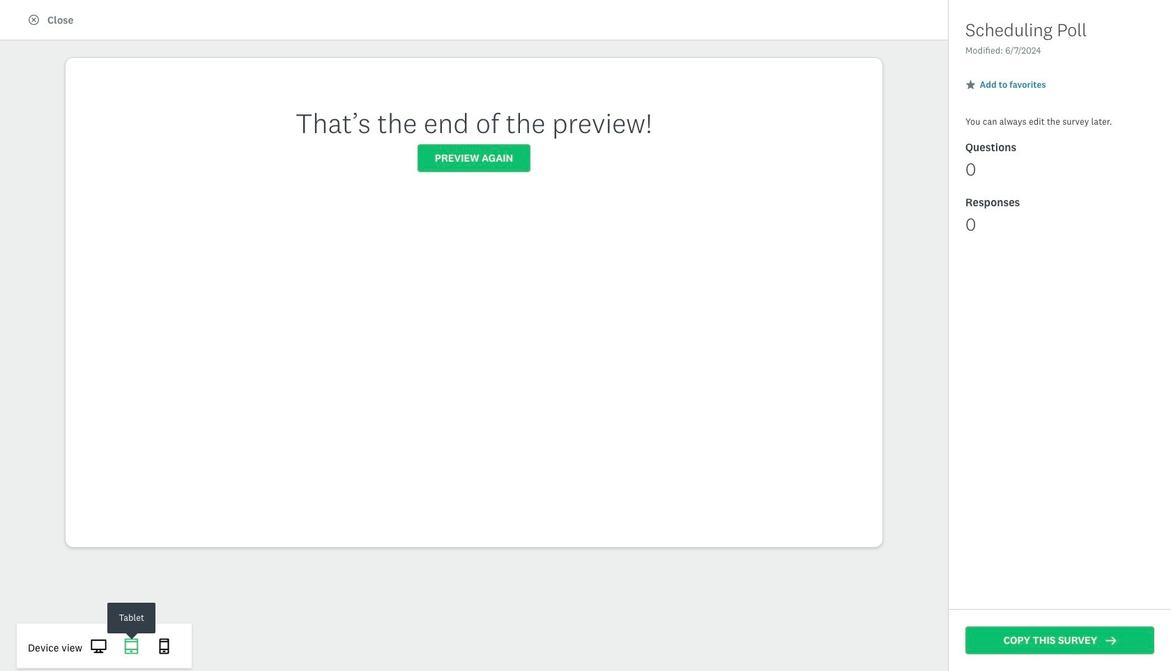 Task type: vqa. For each thing, say whether or not it's contained in the screenshot.
right Products Icon
no



Task type: locate. For each thing, give the bounding box(es) containing it.
0 horizontal spatial svg image
[[124, 639, 139, 654]]

starfilled image
[[967, 80, 976, 89], [490, 127, 501, 137], [953, 218, 964, 228]]

0 horizontal spatial starfilled image
[[490, 127, 501, 137]]

products icon image
[[951, 8, 968, 25], [951, 8, 968, 25]]

2 vertical spatial starfilled image
[[953, 218, 964, 228]]

0 vertical spatial starfilled image
[[967, 80, 976, 89]]

brand logo image
[[17, 6, 39, 28], [17, 8, 39, 25]]

2 horizontal spatial starfilled image
[[967, 80, 976, 89]]

1 horizontal spatial starfilled image
[[953, 218, 964, 228]]

grid image
[[963, 127, 974, 137]]

2 svg image from the left
[[157, 639, 172, 654]]

1 horizontal spatial svg image
[[157, 639, 172, 654]]

1 brand logo image from the top
[[17, 6, 39, 28]]

svg image
[[124, 639, 139, 654], [157, 639, 172, 654]]

1 vertical spatial starfilled image
[[490, 127, 501, 137]]



Task type: describe. For each thing, give the bounding box(es) containing it.
arrowright image
[[1106, 636, 1117, 646]]

svg image
[[91, 639, 107, 654]]

xcircle image
[[29, 15, 39, 25]]

notification center icon image
[[990, 8, 1007, 25]]

textboxmultiple image
[[997, 127, 1008, 137]]

1 svg image from the left
[[124, 639, 139, 654]]

Search surveys field
[[989, 56, 1154, 83]]

help icon image
[[1029, 8, 1046, 25]]

2 brand logo image from the top
[[17, 8, 39, 25]]



